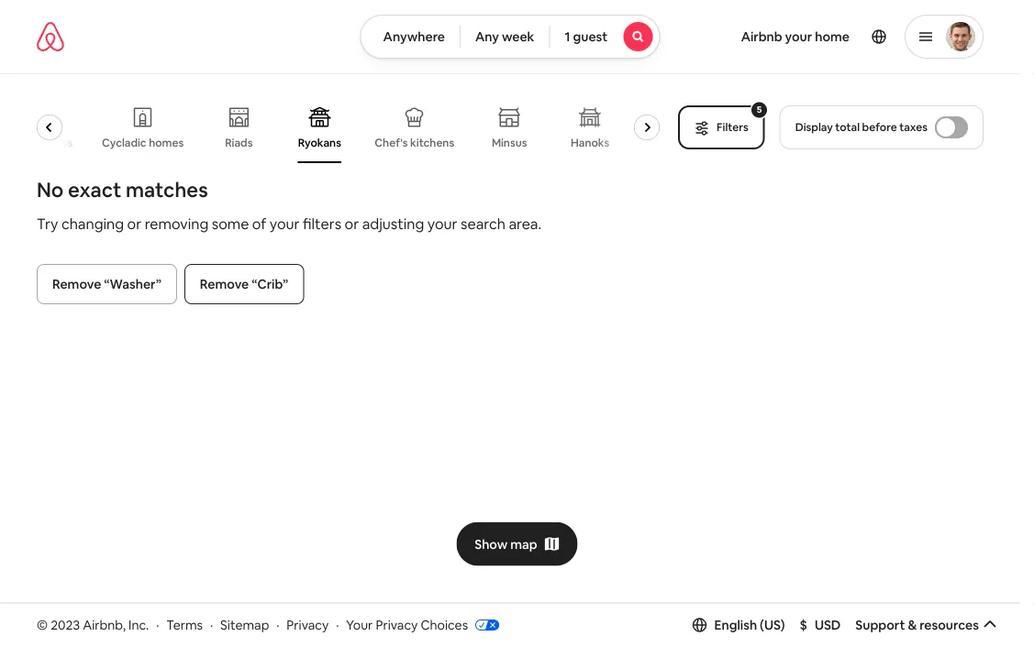 Task type: vqa. For each thing, say whether or not it's contained in the screenshot.
night inside Hudson, New York Mountain and valley views Nov 5 – 10 $169 night
no



Task type: describe. For each thing, give the bounding box(es) containing it.
"washer"
[[104, 276, 161, 293]]

english (us) button
[[692, 617, 785, 634]]

removing
[[145, 214, 209, 233]]

3 · from the left
[[276, 617, 279, 634]]

group containing grand pianos
[[4, 92, 667, 163]]

1
[[565, 28, 570, 45]]

airbnb
[[741, 28, 782, 45]]

support & resources
[[856, 617, 979, 634]]

anywhere
[[383, 28, 445, 45]]

usd
[[815, 617, 841, 634]]

adjusting
[[362, 214, 424, 233]]

1 or from the left
[[127, 214, 141, 233]]

hanoks
[[571, 136, 610, 150]]

support & resources button
[[856, 617, 997, 634]]

2 or from the left
[[345, 214, 359, 233]]

(us)
[[760, 617, 785, 634]]

any
[[475, 28, 499, 45]]

try
[[37, 214, 58, 233]]

airbnb,
[[83, 617, 126, 634]]

any week
[[475, 28, 534, 45]]

your privacy choices
[[346, 617, 468, 634]]

1 guest button
[[549, 15, 660, 59]]

before
[[862, 120, 897, 134]]

sitemap
[[220, 617, 269, 634]]

sitemap link
[[220, 617, 269, 634]]

remove "crib" link
[[184, 264, 304, 305]]

changing
[[61, 214, 124, 233]]

filters
[[303, 214, 341, 233]]

total
[[835, 120, 860, 134]]

1 privacy from the left
[[287, 617, 329, 634]]

airbnb your home
[[741, 28, 850, 45]]

choices
[[421, 617, 468, 634]]

any week button
[[460, 15, 550, 59]]

english
[[714, 617, 757, 634]]

terms · sitemap · privacy
[[166, 617, 329, 634]]

chef's kitchens
[[375, 136, 454, 150]]

"crib"
[[252, 276, 288, 293]]

©
[[37, 617, 48, 634]]

profile element
[[682, 0, 984, 73]]

2 privacy from the left
[[376, 617, 418, 634]]

kitchens
[[410, 136, 454, 150]]

area.
[[509, 214, 542, 233]]

1 · from the left
[[156, 617, 159, 634]]

show
[[475, 536, 508, 553]]

terms link
[[166, 617, 203, 634]]

map
[[510, 536, 537, 553]]

show map button
[[456, 523, 578, 567]]

0 horizontal spatial your
[[270, 214, 300, 233]]

your
[[346, 617, 373, 634]]

© 2023 airbnb, inc. ·
[[37, 617, 159, 634]]

inc.
[[128, 617, 149, 634]]

no exact matches
[[37, 177, 208, 203]]



Task type: locate. For each thing, give the bounding box(es) containing it.
anywhere button
[[360, 15, 461, 59]]

minsus
[[492, 136, 527, 150]]

0 horizontal spatial or
[[127, 214, 141, 233]]

display total before taxes button
[[780, 106, 984, 150]]

homes
[[149, 136, 184, 150]]

week
[[502, 28, 534, 45]]

your right the of
[[270, 214, 300, 233]]

remove inside remove "washer" link
[[52, 276, 101, 293]]

· right inc. at bottom
[[156, 617, 159, 634]]

terms
[[166, 617, 203, 634]]

privacy left your
[[287, 617, 329, 634]]

· left your
[[336, 617, 339, 634]]

filters button
[[678, 106, 765, 150]]

ryokans
[[298, 136, 341, 150]]

2023
[[51, 617, 80, 634]]

remove "washer"
[[52, 276, 161, 293]]

privacy link
[[287, 617, 329, 634]]

· left privacy link
[[276, 617, 279, 634]]

display total before taxes
[[795, 120, 928, 134]]

1 remove from the left
[[52, 276, 101, 293]]

2 · from the left
[[210, 617, 213, 634]]

remove "washer" link
[[37, 264, 177, 305]]

of
[[252, 214, 266, 233]]

privacy
[[287, 617, 329, 634], [376, 617, 418, 634]]

1 horizontal spatial privacy
[[376, 617, 418, 634]]

filters
[[717, 120, 748, 134]]

$
[[800, 617, 807, 634]]

guest
[[573, 28, 608, 45]]

riads
[[225, 136, 253, 150]]

pianos
[[38, 136, 73, 150]]

your left home on the top of page
[[785, 28, 812, 45]]

matches
[[126, 177, 208, 203]]

0 horizontal spatial privacy
[[287, 617, 329, 634]]

no
[[37, 177, 64, 203]]

$ usd
[[800, 617, 841, 634]]

1 horizontal spatial your
[[427, 214, 458, 233]]

cycladic homes
[[102, 136, 184, 150]]

privacy right your
[[376, 617, 418, 634]]

exact
[[68, 177, 121, 203]]

None search field
[[360, 15, 660, 59]]

remove "crib"
[[200, 276, 288, 293]]

english (us)
[[714, 617, 785, 634]]

1 guest
[[565, 28, 608, 45]]

remove for remove "crib"
[[200, 276, 249, 293]]

none search field containing anywhere
[[360, 15, 660, 59]]

remove
[[52, 276, 101, 293], [200, 276, 249, 293]]

4 · from the left
[[336, 617, 339, 634]]

· right terms
[[210, 617, 213, 634]]

grand pianos
[[4, 136, 73, 150]]

some
[[212, 214, 249, 233]]

try changing or removing some of your filters or adjusting your search area.
[[37, 214, 542, 233]]

chef's
[[375, 136, 408, 150]]

or
[[127, 214, 141, 233], [345, 214, 359, 233]]

0 horizontal spatial remove
[[52, 276, 101, 293]]

·
[[156, 617, 159, 634], [210, 617, 213, 634], [276, 617, 279, 634], [336, 617, 339, 634]]

group
[[4, 92, 667, 163]]

display
[[795, 120, 833, 134]]

remove left "crib"
[[200, 276, 249, 293]]

2 horizontal spatial your
[[785, 28, 812, 45]]

your
[[785, 28, 812, 45], [270, 214, 300, 233], [427, 214, 458, 233]]

&
[[908, 617, 917, 634]]

remove for remove "washer"
[[52, 276, 101, 293]]

or down the no exact matches
[[127, 214, 141, 233]]

resources
[[920, 617, 979, 634]]

support
[[856, 617, 905, 634]]

your privacy choices link
[[346, 617, 499, 635]]

grand
[[4, 136, 36, 150]]

show map
[[475, 536, 537, 553]]

remove inside remove "crib" link
[[200, 276, 249, 293]]

cycladic
[[102, 136, 146, 150]]

home
[[815, 28, 850, 45]]

taxes
[[899, 120, 928, 134]]

search
[[461, 214, 505, 233]]

1 horizontal spatial remove
[[200, 276, 249, 293]]

or right filters
[[345, 214, 359, 233]]

your left 'search'
[[427, 214, 458, 233]]

1 horizontal spatial or
[[345, 214, 359, 233]]

airbnb your home link
[[730, 17, 861, 56]]

your inside airbnb your home 'link'
[[785, 28, 812, 45]]

remove left "washer"
[[52, 276, 101, 293]]

2 remove from the left
[[200, 276, 249, 293]]



